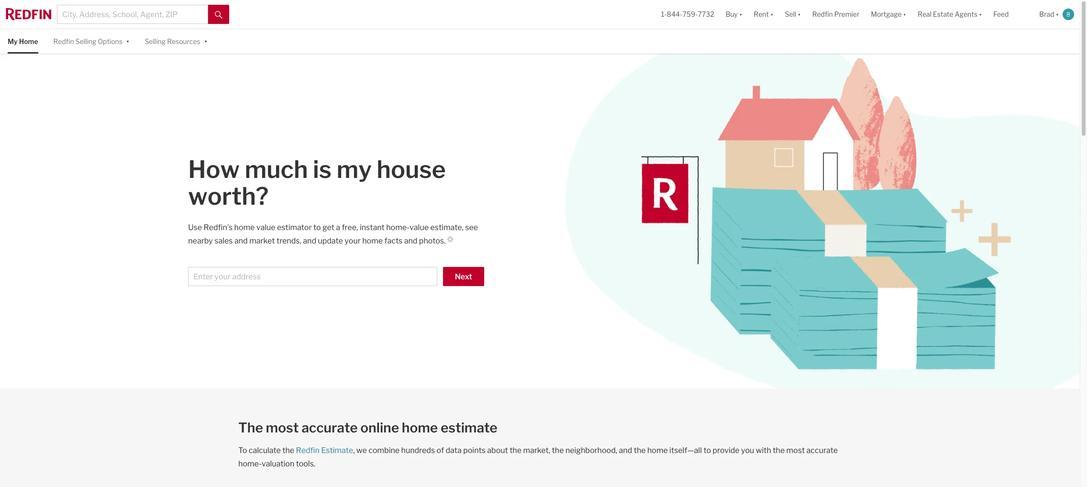 Task type: locate. For each thing, give the bounding box(es) containing it.
▾ right mortgage
[[903, 10, 906, 18]]

1 horizontal spatial to
[[704, 446, 711, 455]]

instant
[[360, 223, 385, 232]]

0 vertical spatial home-
[[386, 223, 410, 232]]

1 horizontal spatial accurate
[[807, 446, 838, 455]]

redfin up tools. at the bottom of page
[[296, 446, 320, 455]]

market,
[[523, 446, 550, 455]]

most up to calculate the redfin estimate
[[266, 420, 299, 436]]

,
[[353, 446, 355, 455]]

1 the from the left
[[282, 446, 294, 455]]

5 the from the left
[[773, 446, 785, 455]]

2 the from the left
[[510, 446, 522, 455]]

use redfin's home value estimator to get a free, instant home-value estimate, see nearby sales and market trends, and update your home facts and photos.
[[188, 223, 478, 246]]

you
[[741, 446, 754, 455]]

to
[[313, 223, 321, 232], [704, 446, 711, 455]]

1-844-759-7732 link
[[661, 10, 714, 18]]

my home
[[8, 37, 38, 45]]

0 horizontal spatial to
[[313, 223, 321, 232]]

my home link
[[8, 29, 38, 54]]

update
[[318, 236, 343, 246]]

, we combine hundreds of data points about the market, the neighborhood, and the home itself—all to provide you with the most accurate home-valuation tools.
[[238, 446, 838, 469]]

estate
[[933, 10, 953, 18]]

1 value from the left
[[256, 223, 275, 232]]

to left get at top left
[[313, 223, 321, 232]]

we
[[356, 446, 367, 455]]

0 vertical spatial most
[[266, 420, 299, 436]]

most right with
[[786, 446, 805, 455]]

the right about
[[510, 446, 522, 455]]

0 vertical spatial redfin
[[812, 10, 833, 18]]

▾
[[739, 10, 742, 18], [770, 10, 773, 18], [798, 10, 801, 18], [903, 10, 906, 18], [979, 10, 982, 18], [1056, 10, 1059, 18], [126, 37, 129, 45], [204, 37, 207, 45]]

0 horizontal spatial home-
[[238, 459, 262, 469]]

redfin
[[812, 10, 833, 18], [53, 37, 74, 45], [296, 446, 320, 455]]

redfin left premier
[[812, 10, 833, 18]]

to inside , we combine hundreds of data points about the market, the neighborhood, and the home itself—all to provide you with the most accurate home-valuation tools.
[[704, 446, 711, 455]]

to calculate the redfin estimate
[[238, 446, 353, 455]]

sell ▾ button
[[785, 0, 801, 29]]

1 vertical spatial to
[[704, 446, 711, 455]]

how much is my house worth?
[[188, 155, 446, 211]]

0 vertical spatial accurate
[[302, 420, 358, 436]]

much
[[245, 155, 308, 184]]

0 horizontal spatial selling
[[75, 37, 96, 45]]

photos.
[[419, 236, 446, 246]]

redfin premier button
[[807, 0, 865, 29]]

0 horizontal spatial value
[[256, 223, 275, 232]]

1 horizontal spatial selling
[[145, 37, 166, 45]]

and inside , we combine hundreds of data points about the market, the neighborhood, and the home itself—all to provide you with the most accurate home-valuation tools.
[[619, 446, 632, 455]]

buy ▾
[[726, 10, 742, 18]]

and
[[234, 236, 248, 246], [303, 236, 316, 246], [404, 236, 417, 246], [619, 446, 632, 455]]

0 horizontal spatial redfin
[[53, 37, 74, 45]]

redfin for redfin selling options ▾
[[53, 37, 74, 45]]

value
[[256, 223, 275, 232], [410, 223, 429, 232]]

tools.
[[296, 459, 315, 469]]

1 vertical spatial most
[[786, 446, 805, 455]]

1 horizontal spatial redfin
[[296, 446, 320, 455]]

the
[[282, 446, 294, 455], [510, 446, 522, 455], [552, 446, 564, 455], [634, 446, 646, 455], [773, 446, 785, 455]]

759-
[[683, 10, 698, 18]]

the right with
[[773, 446, 785, 455]]

selling
[[75, 37, 96, 45], [145, 37, 166, 45]]

and right neighborhood,
[[619, 446, 632, 455]]

home left itself—all
[[647, 446, 668, 455]]

worth?
[[188, 182, 269, 211]]

844-
[[667, 10, 683, 18]]

▾ right agents on the right top of the page
[[979, 10, 982, 18]]

to left provide at right bottom
[[704, 446, 711, 455]]

my
[[8, 37, 18, 45]]

selling inside selling resources ▾
[[145, 37, 166, 45]]

points
[[463, 446, 486, 455]]

0 horizontal spatial most
[[266, 420, 299, 436]]

the right market,
[[552, 446, 564, 455]]

1 horizontal spatial most
[[786, 446, 805, 455]]

the up "valuation" on the left
[[282, 446, 294, 455]]

rent ▾ button
[[754, 0, 773, 29]]

0 vertical spatial to
[[313, 223, 321, 232]]

1 vertical spatial home-
[[238, 459, 262, 469]]

brad ▾
[[1039, 10, 1059, 18]]

sell
[[785, 10, 796, 18]]

2 selling from the left
[[145, 37, 166, 45]]

redfin right home in the left top of the page
[[53, 37, 74, 45]]

4 the from the left
[[634, 446, 646, 455]]

free,
[[342, 223, 358, 232]]

1 horizontal spatial value
[[410, 223, 429, 232]]

home-
[[386, 223, 410, 232], [238, 459, 262, 469]]

home up hundreds
[[402, 420, 438, 436]]

redfin inside "redfin selling options ▾"
[[53, 37, 74, 45]]

estimate,
[[430, 223, 464, 232]]

value up market at left
[[256, 223, 275, 232]]

▾ right 'resources'
[[204, 37, 207, 45]]

▾ right options
[[126, 37, 129, 45]]

value up photos.
[[410, 223, 429, 232]]

nearby
[[188, 236, 213, 246]]

home- down to
[[238, 459, 262, 469]]

selling left options
[[75, 37, 96, 45]]

buy
[[726, 10, 738, 18]]

redfin selling options link
[[53, 29, 122, 54]]

hundreds
[[401, 446, 435, 455]]

the left itself—all
[[634, 446, 646, 455]]

2 horizontal spatial redfin
[[812, 10, 833, 18]]

1 vertical spatial accurate
[[807, 446, 838, 455]]

mortgage ▾ button
[[865, 0, 912, 29]]

buy ▾ button
[[726, 0, 742, 29]]

1 horizontal spatial home-
[[386, 223, 410, 232]]

accurate
[[302, 420, 358, 436], [807, 446, 838, 455]]

home
[[234, 223, 255, 232], [362, 236, 383, 246], [402, 420, 438, 436], [647, 446, 668, 455]]

a
[[336, 223, 340, 232]]

selling inside "redfin selling options ▾"
[[75, 37, 96, 45]]

buy ▾ button
[[720, 0, 748, 29]]

1 selling from the left
[[75, 37, 96, 45]]

redfin inside 'button'
[[812, 10, 833, 18]]

home inside , we combine hundreds of data points about the market, the neighborhood, and the home itself—all to provide you with the most accurate home-valuation tools.
[[647, 446, 668, 455]]

redfin premier
[[812, 10, 860, 18]]

1 vertical spatial redfin
[[53, 37, 74, 45]]

the most accurate online home estimate
[[238, 420, 497, 436]]

mortgage
[[871, 10, 902, 18]]

most
[[266, 420, 299, 436], [786, 446, 805, 455]]

home- up facts
[[386, 223, 410, 232]]

redfin estimate link
[[296, 446, 353, 455]]

to inside the use redfin's home value estimator to get a free, instant home-value estimate, see nearby sales and market trends, and update your home facts and photos.
[[313, 223, 321, 232]]

selling left 'resources'
[[145, 37, 166, 45]]

home- inside the use redfin's home value estimator to get a free, instant home-value estimate, see nearby sales and market trends, and update your home facts and photos.
[[386, 223, 410, 232]]

City, Address, School, Agent, ZIP search field
[[57, 5, 208, 24]]

feed button
[[988, 0, 1034, 29]]

redfin selling options ▾
[[53, 37, 129, 45]]

▾ right brad
[[1056, 10, 1059, 18]]



Task type: vqa. For each thing, say whether or not it's contained in the screenshot.
3rd the from right
yes



Task type: describe. For each thing, give the bounding box(es) containing it.
real estate agents ▾
[[918, 10, 982, 18]]

home- inside , we combine hundreds of data points about the market, the neighborhood, and the home itself—all to provide you with the most accurate home-valuation tools.
[[238, 459, 262, 469]]

itself—all
[[669, 446, 702, 455]]

next button
[[443, 267, 484, 286]]

is
[[313, 155, 332, 184]]

2 vertical spatial redfin
[[296, 446, 320, 455]]

home
[[19, 37, 38, 45]]

online
[[360, 420, 399, 436]]

redfin's
[[204, 223, 233, 232]]

selling resources ▾
[[145, 37, 207, 45]]

agents
[[955, 10, 978, 18]]

options
[[98, 37, 122, 45]]

feed
[[994, 10, 1009, 18]]

house
[[377, 155, 446, 184]]

3 the from the left
[[552, 446, 564, 455]]

▾ inside selling resources ▾
[[204, 37, 207, 45]]

accurate inside , we combine hundreds of data points about the market, the neighborhood, and the home itself—all to provide you with the most accurate home-valuation tools.
[[807, 446, 838, 455]]

hero banner image
[[546, 54, 1080, 389]]

combine
[[369, 446, 400, 455]]

mortgage ▾ button
[[871, 0, 906, 29]]

data
[[446, 446, 462, 455]]

mortgage ▾
[[871, 10, 906, 18]]

selling resources link
[[145, 29, 200, 54]]

submit search image
[[215, 11, 222, 19]]

my
[[337, 155, 372, 184]]

▾ inside 'dropdown button'
[[979, 10, 982, 18]]

rent ▾
[[754, 10, 773, 18]]

real estate agents ▾ link
[[918, 0, 982, 29]]

redfin for redfin premier
[[812, 10, 833, 18]]

to
[[238, 446, 247, 455]]

valuation
[[262, 459, 294, 469]]

most inside , we combine hundreds of data points about the market, the neighborhood, and the home itself—all to provide you with the most accurate home-valuation tools.
[[786, 446, 805, 455]]

▾ right 'sell'
[[798, 10, 801, 18]]

estimate
[[321, 446, 353, 455]]

with
[[756, 446, 771, 455]]

▾ right buy on the top right of the page
[[739, 10, 742, 18]]

the
[[238, 420, 263, 436]]

7732
[[698, 10, 714, 18]]

▾ inside "redfin selling options ▾"
[[126, 37, 129, 45]]

neighborhood,
[[566, 446, 617, 455]]

home up market at left
[[234, 223, 255, 232]]

real
[[918, 10, 932, 18]]

provide
[[713, 446, 740, 455]]

facts
[[384, 236, 403, 246]]

premier
[[834, 10, 860, 18]]

Enter your address search field
[[188, 267, 437, 286]]

sell ▾
[[785, 10, 801, 18]]

and right sales
[[234, 236, 248, 246]]

calculate
[[249, 446, 281, 455]]

use
[[188, 223, 202, 232]]

user photo image
[[1063, 9, 1074, 20]]

real estate agents ▾ button
[[912, 0, 988, 29]]

brad
[[1039, 10, 1054, 18]]

sell ▾ button
[[779, 0, 807, 29]]

▾ right rent
[[770, 10, 773, 18]]

home down the instant at the left of the page
[[362, 236, 383, 246]]

0 horizontal spatial accurate
[[302, 420, 358, 436]]

estimator
[[277, 223, 312, 232]]

trends,
[[277, 236, 301, 246]]

2 value from the left
[[410, 223, 429, 232]]

estimate
[[441, 420, 497, 436]]

your
[[345, 236, 361, 246]]

and down estimator
[[303, 236, 316, 246]]

rent ▾ button
[[748, 0, 779, 29]]

about
[[487, 446, 508, 455]]

see
[[465, 223, 478, 232]]

next
[[455, 272, 472, 281]]

and right facts
[[404, 236, 417, 246]]

of
[[437, 446, 444, 455]]

disclaimer image
[[448, 236, 453, 242]]

rent
[[754, 10, 769, 18]]

resources
[[167, 37, 200, 45]]

market
[[249, 236, 275, 246]]

get
[[322, 223, 334, 232]]

how
[[188, 155, 240, 184]]

1-
[[661, 10, 667, 18]]

1-844-759-7732
[[661, 10, 714, 18]]

sales
[[215, 236, 233, 246]]



